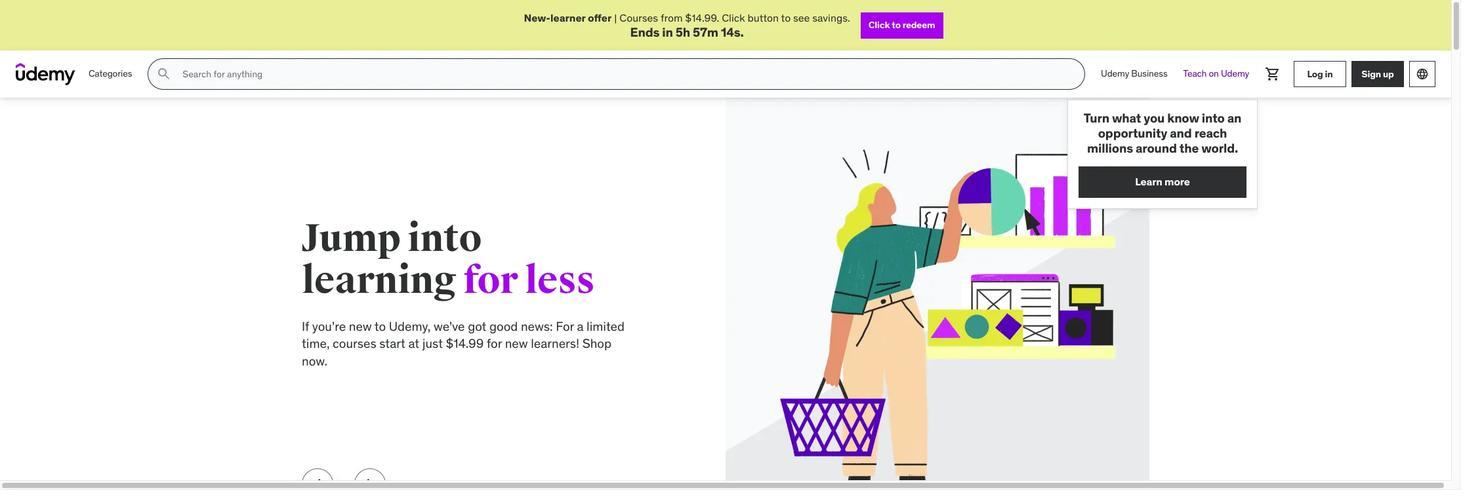 Task type: locate. For each thing, give the bounding box(es) containing it.
ends
[[630, 25, 660, 40]]

for inside if you're new to udemy, we've got good news: for a limited time, courses start at just $14.99 for new learners! shop now.
[[487, 336, 502, 352]]

courses
[[620, 11, 658, 24]]

|
[[614, 11, 617, 24]]

from
[[661, 11, 683, 24]]

news:
[[521, 319, 553, 334]]

.
[[741, 25, 744, 40]]

1 vertical spatial new
[[505, 336, 528, 352]]

for down 'good'
[[487, 336, 502, 352]]

click up the .
[[722, 11, 745, 24]]

in right log
[[1325, 68, 1333, 80]]

the
[[1180, 140, 1199, 156]]

0 horizontal spatial into
[[408, 215, 482, 262]]

0 horizontal spatial in
[[662, 25, 673, 40]]

business
[[1131, 68, 1168, 80]]

2 udemy from the left
[[1221, 68, 1249, 80]]

$14.99
[[446, 336, 484, 352]]

new
[[349, 319, 372, 334], [505, 336, 528, 352]]

we've
[[434, 319, 465, 334]]

udemy right on
[[1221, 68, 1249, 80]]

udemy left business
[[1101, 68, 1129, 80]]

to inside if you're new to udemy, we've got good news: for a limited time, courses start at just $14.99 for new learners! shop now.
[[375, 319, 386, 334]]

in down from
[[662, 25, 673, 40]]

1 horizontal spatial udemy
[[1221, 68, 1249, 80]]

udemy image
[[16, 63, 75, 85]]

udemy business
[[1101, 68, 1168, 80]]

2 horizontal spatial to
[[892, 19, 901, 31]]

click to redeem
[[869, 19, 935, 31]]

categories button
[[81, 59, 140, 90]]

see
[[793, 11, 810, 24]]

limited
[[587, 319, 625, 334]]

teach on udemy
[[1183, 68, 1249, 80]]

in inside new-learner offer | courses from $14.99. click button to see savings. ends in 5h 57m 14s .
[[662, 25, 673, 40]]

for less
[[464, 257, 595, 305]]

an
[[1228, 110, 1242, 126]]

1 horizontal spatial in
[[1325, 68, 1333, 80]]

0 vertical spatial new
[[349, 319, 372, 334]]

teach on udemy link
[[1176, 59, 1257, 90]]

0 horizontal spatial to
[[375, 319, 386, 334]]

udemy
[[1101, 68, 1129, 80], [1221, 68, 1249, 80]]

learn more link
[[1079, 166, 1247, 198]]

into inside jump into learning
[[408, 215, 482, 262]]

to
[[781, 11, 791, 24], [892, 19, 901, 31], [375, 319, 386, 334]]

click inside new-learner offer | courses from $14.99. click button to see savings. ends in 5h 57m 14s .
[[722, 11, 745, 24]]

in
[[662, 25, 673, 40], [1325, 68, 1333, 80]]

1 vertical spatial in
[[1325, 68, 1333, 80]]

turn
[[1084, 110, 1110, 126]]

offer
[[588, 11, 612, 24]]

for up 'good'
[[464, 257, 518, 305]]

log in
[[1307, 68, 1333, 80]]

world.
[[1202, 140, 1238, 156]]

at
[[408, 336, 419, 352]]

to left redeem
[[892, 19, 901, 31]]

click to redeem button
[[861, 12, 943, 38]]

into
[[1202, 110, 1225, 126], [408, 215, 482, 262]]

turn what you know into an opportunity and reach millions around the world.
[[1084, 110, 1242, 156]]

learning
[[302, 257, 457, 305]]

to left the see
[[781, 11, 791, 24]]

categories
[[89, 68, 132, 80]]

1 horizontal spatial into
[[1202, 110, 1225, 126]]

choose a language image
[[1416, 68, 1429, 81]]

click
[[722, 11, 745, 24], [869, 19, 890, 31]]

1 vertical spatial for
[[487, 336, 502, 352]]

now.
[[302, 354, 327, 369]]

learn more
[[1135, 175, 1190, 188]]

0 vertical spatial into
[[1202, 110, 1225, 126]]

you
[[1144, 110, 1165, 126]]

1 vertical spatial into
[[408, 215, 482, 262]]

new up courses
[[349, 319, 372, 334]]

learner
[[551, 11, 586, 24]]

for
[[464, 257, 518, 305], [487, 336, 502, 352]]

new down 'good'
[[505, 336, 528, 352]]

what
[[1112, 110, 1141, 126]]

to inside new-learner offer | courses from $14.99. click button to see savings. ends in 5h 57m 14s .
[[781, 11, 791, 24]]

1 udemy from the left
[[1101, 68, 1129, 80]]

to up start
[[375, 319, 386, 334]]

millions
[[1087, 140, 1133, 156]]

1 horizontal spatial click
[[869, 19, 890, 31]]

0 vertical spatial in
[[662, 25, 673, 40]]

log
[[1307, 68, 1323, 80]]

click left redeem
[[869, 19, 890, 31]]

0 horizontal spatial udemy
[[1101, 68, 1129, 80]]

1 horizontal spatial to
[[781, 11, 791, 24]]

new-
[[524, 11, 551, 24]]

you're
[[312, 319, 346, 334]]

courses
[[333, 336, 376, 352]]

redeem
[[903, 19, 935, 31]]

0 horizontal spatial click
[[722, 11, 745, 24]]



Task type: describe. For each thing, give the bounding box(es) containing it.
sign up
[[1362, 68, 1394, 80]]

opportunity
[[1098, 125, 1168, 141]]

to inside button
[[892, 19, 901, 31]]

if
[[302, 319, 309, 334]]

0 horizontal spatial new
[[349, 319, 372, 334]]

$14.99.
[[685, 11, 719, 24]]

start
[[379, 336, 405, 352]]

udemy,
[[389, 319, 431, 334]]

jump into learning
[[302, 215, 482, 305]]

previous image
[[307, 475, 328, 491]]

Search for anything text field
[[180, 63, 1069, 85]]

on
[[1209, 68, 1219, 80]]

log in link
[[1294, 61, 1347, 87]]

submit search image
[[156, 66, 172, 82]]

more
[[1165, 175, 1190, 188]]

good
[[490, 319, 518, 334]]

just
[[422, 336, 443, 352]]

in inside 'link'
[[1325, 68, 1333, 80]]

5h 57m 14s
[[676, 25, 741, 40]]

new-learner offer | courses from $14.99. click button to see savings. ends in 5h 57m 14s .
[[524, 11, 850, 40]]

around
[[1136, 140, 1177, 156]]

savings.
[[812, 11, 850, 24]]

shop
[[582, 336, 612, 352]]

less
[[525, 257, 595, 305]]

learn
[[1135, 175, 1163, 188]]

if you're new to udemy, we've got good news: for a limited time, courses start at just $14.99 for new learners! shop now.
[[302, 319, 625, 369]]

shopping cart with 0 items image
[[1265, 66, 1281, 82]]

next image
[[360, 475, 381, 491]]

a
[[577, 319, 584, 334]]

udemy business link
[[1093, 59, 1176, 90]]

time,
[[302, 336, 330, 352]]

up
[[1383, 68, 1394, 80]]

0 vertical spatial for
[[464, 257, 518, 305]]

into inside turn what you know into an opportunity and reach millions around the world.
[[1202, 110, 1225, 126]]

1 horizontal spatial new
[[505, 336, 528, 352]]

sign up link
[[1352, 61, 1404, 87]]

learners!
[[531, 336, 579, 352]]

reach
[[1195, 125, 1227, 141]]

sign
[[1362, 68, 1381, 80]]

jump
[[302, 215, 401, 262]]

for
[[556, 319, 574, 334]]

teach
[[1183, 68, 1207, 80]]

and
[[1170, 125, 1192, 141]]

button
[[748, 11, 779, 24]]

got
[[468, 319, 487, 334]]

know
[[1168, 110, 1199, 126]]

click inside button
[[869, 19, 890, 31]]



Task type: vqa. For each thing, say whether or not it's contained in the screenshot.
"Creating"
no



